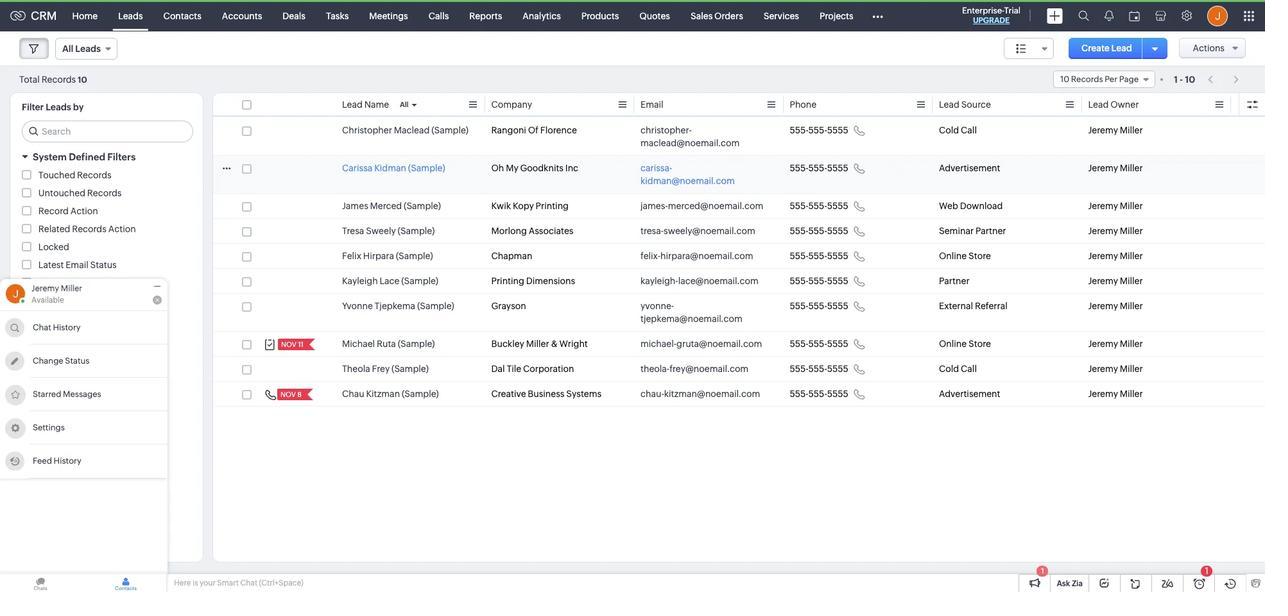 Task type: vqa. For each thing, say whether or not it's contained in the screenshot.


Task type: describe. For each thing, give the bounding box(es) containing it.
0 vertical spatial printing
[[536, 201, 569, 211]]

system
[[33, 152, 67, 162]]

kidman
[[374, 163, 406, 173]]

lead for lead name
[[342, 100, 363, 110]]

chat history
[[33, 323, 81, 332]]

records for related
[[72, 224, 106, 234]]

carissa- kidman@noemail.com link
[[641, 162, 764, 187]]

All Leads field
[[55, 38, 117, 60]]

jeremy for tresa-sweely@noemail.com
[[1089, 226, 1118, 236]]

web
[[939, 201, 959, 211]]

miller for james-merced@noemail.com
[[1120, 201, 1143, 211]]

5555 for tresa-sweely@noemail.com
[[827, 226, 849, 236]]

filters
[[107, 152, 136, 162]]

jeremy for felix-hirpara@noemail.com
[[1089, 251, 1118, 261]]

michael ruta (sample)
[[342, 339, 435, 349]]

change status
[[33, 356, 90, 366]]

reports
[[470, 11, 502, 21]]

deals link
[[272, 0, 316, 31]]

christopher maclead (sample) link
[[342, 124, 469, 137]]

cold call for christopher- maclead@noemail.com
[[939, 125, 977, 135]]

miller for theola-frey@noemail.com
[[1120, 364, 1143, 374]]

5555 for chau-kitzman@noemail.com
[[827, 389, 849, 399]]

crm link
[[10, 9, 57, 22]]

seminar partner
[[939, 226, 1007, 236]]

lead name
[[342, 100, 389, 110]]

signals element
[[1097, 0, 1122, 31]]

(sample) for carissa kidman (sample)
[[408, 163, 445, 173]]

contacts
[[163, 11, 202, 21]]

gruta@noemail.com
[[677, 339, 762, 349]]

change
[[33, 356, 63, 366]]

carissa-
[[641, 163, 672, 173]]

carissa kidman (sample) link
[[342, 162, 445, 175]]

5555 for kayleigh-lace@noemail.com
[[827, 276, 849, 286]]

christopher
[[342, 125, 392, 135]]

fields
[[72, 338, 99, 349]]

1 vertical spatial status
[[65, 356, 90, 366]]

related
[[38, 224, 70, 234]]

systems
[[567, 389, 602, 399]]

555-555-5555 for michael-gruta@noemail.com
[[790, 339, 849, 349]]

james-
[[641, 201, 668, 211]]

kayleigh lace (sample)
[[342, 276, 439, 286]]

size image
[[1017, 43, 1027, 55]]

all for all
[[400, 101, 409, 109]]

0 vertical spatial status
[[90, 260, 117, 270]]

is
[[193, 579, 198, 588]]

kopy
[[513, 201, 534, 211]]

jeremy for yvonne- tjepkema@noemail.com
[[1089, 301, 1118, 311]]

buckley miller & wright
[[492, 339, 588, 349]]

untouched records
[[38, 188, 122, 198]]

5555 for yvonne- tjepkema@noemail.com
[[827, 301, 849, 311]]

5555 for james-merced@noemail.com
[[827, 201, 849, 211]]

leads for all leads
[[75, 44, 101, 54]]

nov for michael
[[281, 341, 297, 349]]

jeremy for kayleigh-lace@noemail.com
[[1089, 276, 1118, 286]]

per
[[1105, 74, 1118, 84]]

filter for filter leads by
[[22, 102, 44, 112]]

theola-frey@noemail.com link
[[641, 363, 749, 376]]

jeremy miller for yvonne- tjepkema@noemail.com
[[1089, 301, 1143, 311]]

michael ruta (sample) link
[[342, 338, 435, 351]]

frey@noemail.com
[[670, 364, 749, 374]]

ask
[[1057, 580, 1071, 589]]

wright
[[560, 339, 588, 349]]

10 inside field
[[1061, 74, 1070, 84]]

profile image
[[1208, 5, 1228, 26]]

filter by fields button
[[10, 333, 203, 355]]

555-555-5555 for christopher- maclead@noemail.com
[[790, 125, 849, 135]]

activities
[[38, 278, 77, 288]]

miller for kayleigh-lace@noemail.com
[[1120, 276, 1143, 286]]

555-555-5555 for felix-hirpara@noemail.com
[[790, 251, 849, 261]]

call for theola-frey@noemail.com
[[961, 364, 977, 374]]

filter by fields
[[33, 338, 99, 349]]

tresa-sweely@noemail.com link
[[641, 225, 756, 238]]

sales orders link
[[681, 0, 754, 31]]

chau
[[342, 389, 364, 399]]

yvonne- tjepkema@noemail.com
[[641, 301, 743, 324]]

felix hirpara (sample) link
[[342, 250, 433, 263]]

maclead@noemail.com
[[641, 138, 740, 148]]

(sample) for chau kitzman (sample)
[[402, 389, 439, 399]]

frey
[[372, 364, 390, 374]]

reports link
[[459, 0, 513, 31]]

history for feed history
[[54, 457, 81, 466]]

miller for chau-kitzman@noemail.com
[[1120, 389, 1143, 399]]

(sample) for felix hirpara (sample)
[[396, 251, 433, 261]]

analytics link
[[513, 0, 571, 31]]

row group containing christopher maclead (sample)
[[213, 118, 1266, 407]]

tile
[[507, 364, 521, 374]]

james merced (sample) link
[[342, 200, 441, 213]]

jeremy miller for michael-gruta@noemail.com
[[1089, 339, 1143, 349]]

555-555-5555 for theola-frey@noemail.com
[[790, 364, 849, 374]]

online for felix-hirpara@noemail.com
[[939, 251, 967, 261]]

my
[[506, 163, 519, 173]]

(sample) for michael ruta (sample)
[[398, 339, 435, 349]]

christopher- maclead@noemail.com
[[641, 125, 740, 148]]

create menu element
[[1040, 0, 1071, 31]]

analytics
[[523, 11, 561, 21]]

0 vertical spatial chat
[[33, 323, 51, 332]]

create menu image
[[1047, 8, 1063, 23]]

1 horizontal spatial email
[[641, 100, 664, 110]]

(sample) for theola frey (sample)
[[392, 364, 429, 374]]

0 horizontal spatial company
[[38, 393, 79, 403]]

home
[[72, 11, 98, 21]]

michael-gruta@noemail.com
[[641, 339, 762, 349]]

enterprise-
[[962, 6, 1005, 15]]

10 for total records 10
[[78, 75, 87, 84]]

of
[[528, 125, 539, 135]]

tasks link
[[316, 0, 359, 31]]

related records action
[[38, 224, 136, 234]]

jeremy for chau-kitzman@noemail.com
[[1089, 389, 1118, 399]]

untouched
[[38, 188, 85, 198]]

555-555-5555 for carissa- kidman@noemail.com
[[790, 163, 849, 173]]

rangoni of florence
[[492, 125, 577, 135]]

(ctrl+space)
[[259, 579, 304, 588]]

1 vertical spatial printing
[[492, 276, 524, 286]]

external referral
[[939, 301, 1008, 311]]

michael
[[342, 339, 375, 349]]

projects
[[820, 11, 854, 21]]

dal tile corporation
[[492, 364, 574, 374]]

miller for yvonne- tjepkema@noemail.com
[[1120, 301, 1143, 311]]

lace@noemail.com
[[678, 276, 759, 286]]

lead inside button
[[1112, 43, 1132, 53]]

0 vertical spatial action
[[70, 206, 98, 216]]

jeremy for michael-gruta@noemail.com
[[1089, 339, 1118, 349]]

nov 8
[[281, 391, 302, 399]]

online store for gruta@noemail.com
[[939, 339, 991, 349]]

signals image
[[1105, 10, 1114, 21]]

oh my goodknits inc
[[492, 163, 579, 173]]

sales orders
[[691, 11, 743, 21]]

products link
[[571, 0, 629, 31]]

oh
[[492, 163, 504, 173]]

kayleigh-lace@noemail.com
[[641, 276, 759, 286]]

converted for converted contact
[[38, 429, 83, 439]]

starred messages
[[33, 389, 101, 399]]

james merced (sample)
[[342, 201, 441, 211]]

tresa sweely (sample) link
[[342, 225, 435, 238]]

seminar
[[939, 226, 974, 236]]

miller for carissa- kidman@noemail.com
[[1120, 163, 1143, 173]]

dimensions
[[526, 276, 575, 286]]

leads link
[[108, 0, 153, 31]]

carissa- kidman@noemail.com
[[641, 163, 735, 186]]

annual
[[38, 357, 68, 367]]

Search text field
[[22, 121, 193, 142]]

profile element
[[1200, 0, 1236, 31]]

555-555-5555 for james-merced@noemail.com
[[790, 201, 849, 211]]



Task type: locate. For each thing, give the bounding box(es) containing it.
business
[[528, 389, 565, 399]]

1 horizontal spatial printing
[[536, 201, 569, 211]]

(sample) right tjepkema
[[417, 301, 454, 311]]

leads inside "field"
[[75, 44, 101, 54]]

michael-
[[641, 339, 677, 349]]

1 555-555-5555 from the top
[[790, 125, 849, 135]]

0 horizontal spatial leads
[[46, 102, 71, 112]]

online down external
[[939, 339, 967, 349]]

2 555-555-5555 from the top
[[790, 163, 849, 173]]

deals
[[283, 11, 306, 21]]

all inside "field"
[[62, 44, 73, 54]]

miller for tresa-sweely@noemail.com
[[1120, 226, 1143, 236]]

jeremy for christopher- maclead@noemail.com
[[1089, 125, 1118, 135]]

converted up country
[[38, 447, 83, 457]]

cold
[[939, 125, 959, 135], [939, 364, 959, 374]]

1 online from the top
[[939, 251, 967, 261]]

(sample)
[[432, 125, 469, 135], [408, 163, 445, 173], [404, 201, 441, 211], [398, 226, 435, 236], [396, 251, 433, 261], [401, 276, 439, 286], [417, 301, 454, 311], [398, 339, 435, 349], [392, 364, 429, 374], [402, 389, 439, 399]]

status down 'related records action'
[[90, 260, 117, 270]]

nov left 8
[[281, 391, 296, 399]]

leads left by
[[46, 102, 71, 112]]

campaigns
[[38, 314, 86, 324]]

meetings link
[[359, 0, 418, 31]]

9 5555 from the top
[[827, 364, 849, 374]]

1 converted from the top
[[38, 411, 83, 421]]

1 cold call from the top
[[939, 125, 977, 135]]

advertisement for carissa- kidman@noemail.com
[[939, 163, 1001, 173]]

starred
[[33, 389, 61, 399]]

6 5555 from the top
[[827, 276, 849, 286]]

store down external referral
[[969, 339, 991, 349]]

system defined filters
[[33, 152, 136, 162]]

filter down total
[[22, 102, 44, 112]]

calls link
[[418, 0, 459, 31]]

1
[[1174, 74, 1178, 84], [1205, 566, 1209, 577], [1042, 568, 1044, 575]]

lead right the create on the right top of the page
[[1112, 43, 1132, 53]]

company down city
[[38, 393, 79, 403]]

1 vertical spatial online store
[[939, 339, 991, 349]]

1 vertical spatial converted
[[38, 429, 83, 439]]

nov left 11
[[281, 341, 297, 349]]

navigation
[[1202, 70, 1246, 89]]

jeremy for james-merced@noemail.com
[[1089, 201, 1118, 211]]

record
[[38, 206, 69, 216]]

jeremy miller for kayleigh-lace@noemail.com
[[1089, 276, 1143, 286]]

2 advertisement from the top
[[939, 389, 1001, 399]]

call down external referral
[[961, 364, 977, 374]]

(sample) for tresa sweely (sample)
[[398, 226, 435, 236]]

services link
[[754, 0, 810, 31]]

1 vertical spatial call
[[961, 364, 977, 374]]

total
[[19, 74, 40, 84]]

4 555-555-5555 from the top
[[790, 226, 849, 236]]

cold for christopher- maclead@noemail.com
[[939, 125, 959, 135]]

555-555-5555 for tresa-sweely@noemail.com
[[790, 226, 849, 236]]

jeremy miller for christopher- maclead@noemail.com
[[1089, 125, 1143, 135]]

1 call from the top
[[961, 125, 977, 135]]

0 horizontal spatial chat
[[33, 323, 51, 332]]

10 records per page
[[1061, 74, 1139, 84]]

0 vertical spatial nov
[[281, 341, 297, 349]]

converted for converted account
[[38, 411, 83, 421]]

records for untouched
[[87, 188, 122, 198]]

8 555-555-5555 from the top
[[790, 339, 849, 349]]

5 555-555-5555 from the top
[[790, 251, 849, 261]]

records for 10
[[1071, 74, 1103, 84]]

kwik
[[492, 201, 511, 211]]

chau kitzman (sample)
[[342, 389, 439, 399]]

0 horizontal spatial 10
[[78, 75, 87, 84]]

10
[[1185, 74, 1196, 84], [1061, 74, 1070, 84], [78, 75, 87, 84]]

touched
[[38, 170, 75, 180]]

download
[[960, 201, 1003, 211]]

(sample) right merced
[[404, 201, 441, 211]]

cold call for theola-frey@noemail.com
[[939, 364, 977, 374]]

online for michael-gruta@noemail.com
[[939, 339, 967, 349]]

florence
[[541, 125, 577, 135]]

jeremy miller for tresa-sweely@noemail.com
[[1089, 226, 1143, 236]]

miller for felix-hirpara@noemail.com
[[1120, 251, 1143, 261]]

theola-frey@noemail.com
[[641, 364, 749, 374]]

web download
[[939, 201, 1003, 211]]

(sample) right kitzman
[[402, 389, 439, 399]]

1 advertisement from the top
[[939, 163, 1001, 173]]

1 vertical spatial partner
[[939, 276, 970, 286]]

1 horizontal spatial chat
[[240, 579, 258, 588]]

5555
[[827, 125, 849, 135], [827, 163, 849, 173], [827, 201, 849, 211], [827, 226, 849, 236], [827, 251, 849, 261], [827, 276, 849, 286], [827, 301, 849, 311], [827, 339, 849, 349], [827, 364, 849, 374], [827, 389, 849, 399]]

cold down lead source
[[939, 125, 959, 135]]

action up 'related records action'
[[70, 206, 98, 216]]

0 horizontal spatial status
[[65, 356, 90, 366]]

advertisement
[[939, 163, 1001, 173], [939, 389, 1001, 399]]

5555 for michael-gruta@noemail.com
[[827, 339, 849, 349]]

0 horizontal spatial 1
[[1042, 568, 1044, 575]]

(sample) for james merced (sample)
[[404, 201, 441, 211]]

0 horizontal spatial partner
[[939, 276, 970, 286]]

10 555-555-5555 from the top
[[790, 389, 849, 399]]

555-555-5555 for chau-kitzman@noemail.com
[[790, 389, 849, 399]]

miller for michael-gruta@noemail.com
[[1120, 339, 1143, 349]]

1 vertical spatial cold
[[939, 364, 959, 374]]

0 vertical spatial company
[[492, 100, 532, 110]]

1 horizontal spatial action
[[108, 224, 136, 234]]

0 horizontal spatial printing
[[492, 276, 524, 286]]

jeremy miller for chau-kitzman@noemail.com
[[1089, 389, 1143, 399]]

Other Modules field
[[864, 5, 892, 26]]

jeremy miller for james-merced@noemail.com
[[1089, 201, 1143, 211]]

jeremy miller for felix-hirpara@noemail.com
[[1089, 251, 1143, 261]]

search image
[[1079, 10, 1090, 21]]

1 store from the top
[[969, 251, 991, 261]]

goodknits
[[520, 163, 564, 173]]

create lead button
[[1069, 38, 1145, 59]]

10 for 1 - 10
[[1185, 74, 1196, 84]]

(sample) for yvonne tjepkema (sample)
[[417, 301, 454, 311]]

call for christopher- maclead@noemail.com
[[961, 125, 977, 135]]

records for total
[[42, 74, 76, 84]]

chat down "available"
[[33, 323, 51, 332]]

printing up grayson
[[492, 276, 524, 286]]

(sample) right the lace at the left top
[[401, 276, 439, 286]]

felix
[[342, 251, 361, 261]]

nov for chau
[[281, 391, 296, 399]]

10 5555 from the top
[[827, 389, 849, 399]]

0 vertical spatial online store
[[939, 251, 991, 261]]

2 cold call from the top
[[939, 364, 977, 374]]

yvonne- tjepkema@noemail.com link
[[641, 300, 764, 326]]

4 5555 from the top
[[827, 226, 849, 236]]

filter up change
[[33, 338, 56, 349]]

7 5555 from the top
[[827, 301, 849, 311]]

1 horizontal spatial partner
[[976, 226, 1007, 236]]

(sample) down james merced (sample) link
[[398, 226, 435, 236]]

jeremy miller for carissa- kidman@noemail.com
[[1089, 163, 1143, 173]]

records left per
[[1071, 74, 1103, 84]]

leads right home
[[118, 11, 143, 21]]

ruta
[[377, 339, 396, 349]]

1 vertical spatial history
[[54, 457, 81, 466]]

5555 for carissa- kidman@noemail.com
[[827, 163, 849, 173]]

converted up 'settings'
[[38, 411, 83, 421]]

history up filter by fields
[[53, 323, 81, 332]]

jeremy miller for theola-frey@noemail.com
[[1089, 364, 1143, 374]]

1 horizontal spatial 10
[[1061, 74, 1070, 84]]

partner up external
[[939, 276, 970, 286]]

theola-
[[641, 364, 670, 374]]

(sample) right the kidman
[[408, 163, 445, 173]]

leads for filter leads by
[[46, 102, 71, 112]]

2 horizontal spatial leads
[[118, 11, 143, 21]]

printing dimensions
[[492, 276, 575, 286]]

lead left source at the top
[[939, 100, 960, 110]]

leads down home link
[[75, 44, 101, 54]]

1 vertical spatial company
[[38, 393, 79, 403]]

2 call from the top
[[961, 364, 977, 374]]

0 vertical spatial all
[[62, 44, 73, 54]]

3 converted from the top
[[38, 447, 83, 457]]

1 vertical spatial nov
[[281, 391, 296, 399]]

nov 11 link
[[278, 339, 305, 351]]

all up christopher maclead (sample) link
[[400, 101, 409, 109]]

0 horizontal spatial all
[[62, 44, 73, 54]]

messages
[[63, 389, 101, 399]]

0 horizontal spatial action
[[70, 206, 98, 216]]

(sample) up kayleigh lace (sample) link
[[396, 251, 433, 261]]

calls
[[429, 11, 449, 21]]

0 vertical spatial leads
[[118, 11, 143, 21]]

(sample) right frey
[[392, 364, 429, 374]]

crm
[[31, 9, 57, 22]]

3 555-555-5555 from the top
[[790, 201, 849, 211]]

555-555-5555 for yvonne- tjepkema@noemail.com
[[790, 301, 849, 311]]

1 5555 from the top
[[827, 125, 849, 135]]

actions
[[1193, 43, 1225, 53]]

1 horizontal spatial 1
[[1174, 74, 1178, 84]]

available
[[31, 296, 64, 305]]

orders
[[715, 11, 743, 21]]

6 555-555-5555 from the top
[[790, 276, 849, 286]]

felix-hirpara@noemail.com
[[641, 251, 754, 261]]

action down untouched records
[[108, 224, 136, 234]]

2 online store from the top
[[939, 339, 991, 349]]

projects link
[[810, 0, 864, 31]]

None field
[[1004, 38, 1054, 59]]

phone
[[790, 100, 817, 110]]

2 cold from the top
[[939, 364, 959, 374]]

(sample) for kayleigh lace (sample)
[[401, 276, 439, 286]]

email
[[641, 100, 664, 110], [66, 260, 88, 270]]

(sample) for christopher maclead (sample)
[[432, 125, 469, 135]]

felix-hirpara@noemail.com link
[[641, 250, 754, 263]]

lead for lead source
[[939, 100, 960, 110]]

store down seminar partner
[[969, 251, 991, 261]]

all up total records 10
[[62, 44, 73, 54]]

0 vertical spatial call
[[961, 125, 977, 135]]

partner down download at right
[[976, 226, 1007, 236]]

2 vertical spatial converted
[[38, 447, 83, 457]]

tasks
[[326, 11, 349, 21]]

records for touched
[[77, 170, 112, 180]]

advertisement for chau-kitzman@noemail.com
[[939, 389, 1001, 399]]

settings
[[33, 423, 65, 432]]

0 vertical spatial advertisement
[[939, 163, 1001, 173]]

9 555-555-5555 from the top
[[790, 364, 849, 374]]

products
[[582, 11, 619, 21]]

2 converted from the top
[[38, 429, 83, 439]]

5555 for theola-frey@noemail.com
[[827, 364, 849, 374]]

converted account
[[38, 411, 121, 421]]

online store down seminar partner
[[939, 251, 991, 261]]

here is your smart chat (ctrl+space)
[[174, 579, 304, 588]]

associates
[[529, 226, 574, 236]]

search element
[[1071, 0, 1097, 31]]

referral
[[975, 301, 1008, 311]]

10 up by
[[78, 75, 87, 84]]

555-555-5555 for kayleigh-lace@noemail.com
[[790, 276, 849, 286]]

10 right -
[[1185, 74, 1196, 84]]

store
[[969, 251, 991, 261], [969, 339, 991, 349]]

felix-
[[641, 251, 661, 261]]

store for felix-hirpara@noemail.com
[[969, 251, 991, 261]]

creative business systems
[[492, 389, 602, 399]]

all for all leads
[[62, 44, 73, 54]]

sales
[[691, 11, 713, 21]]

history for chat history
[[53, 323, 81, 332]]

history right feed
[[54, 457, 81, 466]]

(sample) right the maclead
[[432, 125, 469, 135]]

merced
[[370, 201, 402, 211]]

0 vertical spatial filter
[[22, 102, 44, 112]]

printing up associates
[[536, 201, 569, 211]]

records inside field
[[1071, 74, 1103, 84]]

email right latest
[[66, 260, 88, 270]]

buckley
[[492, 339, 525, 349]]

1 - 10
[[1174, 74, 1196, 84]]

1 vertical spatial store
[[969, 339, 991, 349]]

calendar image
[[1129, 11, 1140, 21]]

theola frey (sample) link
[[342, 363, 429, 376]]

cold call down external
[[939, 364, 977, 374]]

0 vertical spatial email
[[641, 100, 664, 110]]

11
[[298, 341, 304, 349]]

1 horizontal spatial all
[[400, 101, 409, 109]]

10 left per
[[1061, 74, 1070, 84]]

partner
[[976, 226, 1007, 236], [939, 276, 970, 286]]

records down record action
[[72, 224, 106, 234]]

call
[[961, 125, 977, 135], [961, 364, 977, 374]]

online down seminar
[[939, 251, 967, 261]]

0 vertical spatial store
[[969, 251, 991, 261]]

0 vertical spatial partner
[[976, 226, 1007, 236]]

1 vertical spatial leads
[[75, 44, 101, 54]]

records down defined
[[77, 170, 112, 180]]

jeremy for theola-frey@noemail.com
[[1089, 364, 1118, 374]]

8 5555 from the top
[[827, 339, 849, 349]]

0 vertical spatial cold
[[939, 125, 959, 135]]

0 horizontal spatial email
[[66, 260, 88, 270]]

7 555-555-5555 from the top
[[790, 301, 849, 311]]

records up filter leads by
[[42, 74, 76, 84]]

jeremy for carissa- kidman@noemail.com
[[1089, 163, 1118, 173]]

1 vertical spatial online
[[939, 339, 967, 349]]

1 vertical spatial filter
[[33, 338, 56, 349]]

miller for christopher- maclead@noemail.com
[[1120, 125, 1143, 135]]

5555 for felix-hirpara@noemail.com
[[827, 251, 849, 261]]

chat right smart
[[240, 579, 258, 588]]

Search Contacts text field
[[17, 311, 151, 331]]

0 vertical spatial history
[[53, 323, 81, 332]]

call down lead source
[[961, 125, 977, 135]]

converted contact
[[38, 429, 118, 439]]

cold for theola-frey@noemail.com
[[939, 364, 959, 374]]

cold call
[[939, 125, 977, 135], [939, 364, 977, 374]]

history
[[53, 323, 81, 332], [54, 457, 81, 466]]

contacts image
[[85, 575, 166, 593]]

chats image
[[0, 575, 81, 593]]

(sample) inside 'link'
[[402, 389, 439, 399]]

tresa-
[[641, 226, 664, 236]]

kwik kopy printing
[[492, 201, 569, 211]]

grayson
[[492, 301, 526, 311]]

5 5555 from the top
[[827, 251, 849, 261]]

online store for hirpara@noemail.com
[[939, 251, 991, 261]]

3 5555 from the top
[[827, 201, 849, 211]]

2 horizontal spatial 1
[[1205, 566, 1209, 577]]

here
[[174, 579, 191, 588]]

enterprise-trial upgrade
[[962, 6, 1021, 25]]

defined
[[69, 152, 105, 162]]

corporation
[[523, 364, 574, 374]]

1 online store from the top
[[939, 251, 991, 261]]

1 cold from the top
[[939, 125, 959, 135]]

email up christopher-
[[641, 100, 664, 110]]

0 vertical spatial converted
[[38, 411, 83, 421]]

christopher maclead (sample)
[[342, 125, 469, 135]]

1 vertical spatial chat
[[240, 579, 258, 588]]

1 vertical spatial email
[[66, 260, 88, 270]]

row group
[[213, 118, 1266, 407]]

tresa-sweely@noemail.com
[[641, 226, 756, 236]]

lead for lead owner
[[1089, 100, 1109, 110]]

company up rangoni
[[492, 100, 532, 110]]

merced@noemail.com
[[668, 201, 764, 211]]

2 vertical spatial leads
[[46, 102, 71, 112]]

lead left name
[[342, 100, 363, 110]]

1 horizontal spatial company
[[492, 100, 532, 110]]

latest email status
[[38, 260, 117, 270]]

lead down '10 records per page' at the top of the page
[[1089, 100, 1109, 110]]

2 5555 from the top
[[827, 163, 849, 173]]

cold call down lead source
[[939, 125, 977, 135]]

1 vertical spatial cold call
[[939, 364, 977, 374]]

kitzman
[[366, 389, 400, 399]]

filter inside dropdown button
[[33, 338, 56, 349]]

yvonne tjepkema (sample)
[[342, 301, 454, 311]]

feed history
[[33, 457, 81, 466]]

status down fields
[[65, 356, 90, 366]]

store for michael-gruta@noemail.com
[[969, 339, 991, 349]]

online store down external referral
[[939, 339, 991, 349]]

miller
[[1120, 125, 1143, 135], [1120, 163, 1143, 173], [1120, 201, 1143, 211], [1120, 226, 1143, 236], [1120, 251, 1143, 261], [1120, 276, 1143, 286], [61, 284, 82, 293], [1120, 301, 1143, 311], [526, 339, 549, 349], [1120, 339, 1143, 349], [1120, 364, 1143, 374], [1120, 389, 1143, 399]]

filter for filter by fields
[[33, 338, 56, 349]]

1 vertical spatial action
[[108, 224, 136, 234]]

2 online from the top
[[939, 339, 967, 349]]

your
[[200, 579, 216, 588]]

1 horizontal spatial status
[[90, 260, 117, 270]]

records down touched records
[[87, 188, 122, 198]]

james
[[342, 201, 368, 211]]

1 vertical spatial all
[[400, 101, 409, 109]]

5555 for christopher- maclead@noemail.com
[[827, 125, 849, 135]]

1 horizontal spatial leads
[[75, 44, 101, 54]]

converted for converted deal
[[38, 447, 83, 457]]

2 horizontal spatial 10
[[1185, 74, 1196, 84]]

10 Records Per Page field
[[1054, 71, 1156, 88]]

2 store from the top
[[969, 339, 991, 349]]

10 inside total records 10
[[78, 75, 87, 84]]

0 vertical spatial cold call
[[939, 125, 977, 135]]

chat
[[33, 323, 51, 332], [240, 579, 258, 588]]

0 vertical spatial online
[[939, 251, 967, 261]]

converted up converted deal
[[38, 429, 83, 439]]

1 vertical spatial advertisement
[[939, 389, 1001, 399]]

cold down external
[[939, 364, 959, 374]]

(sample) right ruta
[[398, 339, 435, 349]]

home link
[[62, 0, 108, 31]]

kayleigh-lace@noemail.com link
[[641, 275, 759, 288]]



